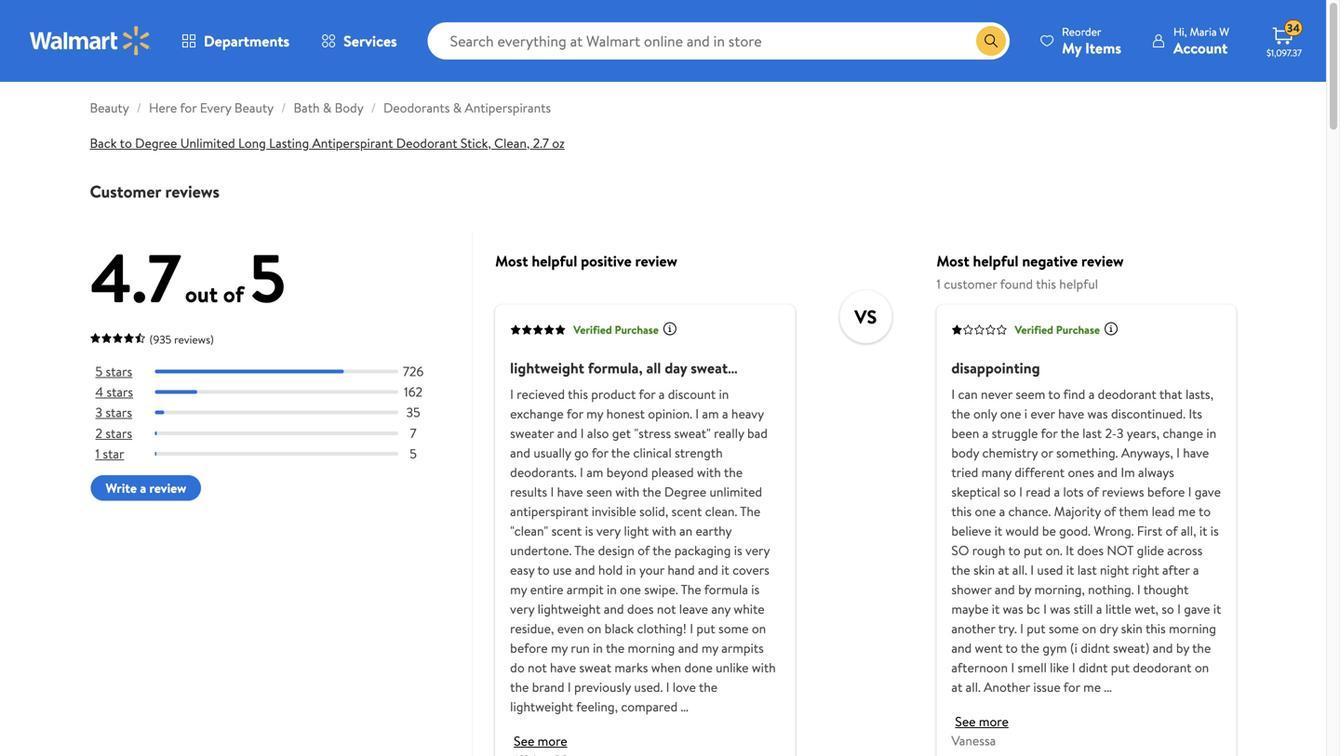 Task type: describe. For each thing, give the bounding box(es) containing it.
before inside i recieved this product for a discount in exchange for my honest opinion. i am a heavy sweater and i also get "stress sweat" really bad and usually go for the clinical strength deodorants. i am beyond pleased with the results i have seen with the degree unlimited antiperspirant invisible solid, scent clean. the "clean" scent is very light with an earthy undertone. the design of the packaging is very easy to use and hold in your hand and it covers my entire armpit in one swipe. the formula is very lightweight and does not leave any white residue, even on black clothing! i put some on before my run in the morning and my armpits do not have sweat marks when done unlike with the brand i previously used. i love the lightweight feeling, compared ...
[[510, 639, 548, 657]]

armpit
[[567, 581, 604, 599]]

formula,
[[588, 358, 643, 378]]

to down the would
[[1008, 542, 1021, 560]]

4
[[95, 383, 103, 401]]

stars for 3 stars
[[105, 404, 132, 422]]

for down "all"
[[639, 385, 656, 403]]

of inside "4.7 out of 5"
[[223, 279, 244, 310]]

seem
[[1016, 385, 1046, 403]]

verified for disappointing
[[1015, 322, 1054, 338]]

2 vertical spatial lightweight
[[510, 698, 573, 716]]

be
[[1042, 522, 1056, 540]]

armpits
[[722, 639, 764, 657]]

in right "run"
[[593, 639, 603, 657]]

verified for lightweight formula, all day sweat protection
[[574, 322, 612, 338]]

ones
[[1068, 463, 1094, 481]]

walmart image
[[30, 26, 151, 56]]

1 beauty from the left
[[90, 99, 129, 117]]

do
[[510, 659, 525, 677]]

i down leave
[[690, 620, 693, 638]]

726
[[403, 363, 424, 381]]

and up go
[[557, 424, 577, 442]]

reviews)
[[174, 332, 214, 348]]

verified purchase for lightweight formula, all day sweat protection
[[574, 322, 659, 338]]

1 horizontal spatial all.
[[1013, 561, 1027, 579]]

2 / from the left
[[281, 99, 286, 117]]

Walmart Site-Wide search field
[[428, 22, 1010, 60]]

0 horizontal spatial me
[[1084, 678, 1101, 696]]

the down the do
[[510, 678, 529, 696]]

of left "all,"
[[1166, 522, 1178, 540]]

negative
[[1022, 251, 1078, 271]]

for up or at the bottom of page
[[1041, 424, 1058, 442]]

is inside disappointing i can never seem to find a deodorant that lasts, the only one i ever have was discontinued. its been a struggle for the last 2-3 years, change in body chemistry or something. anyways, i have tried many different ones and im always skeptical so i read a lots of reviews before i gave this one a chance. majority of them lead me to believe it would be good. wrong. first of all, it is so rough to put on. it does not glide across the skin at all. i used it last night right after a shower and by morning, nothing. i thought maybe it was bc i was still a little wet, so i gave it another try. i put some on dry skin this morning and went to the gym (i didnt sweat) and by the afternoon i smell like i didnt put deodorant on at all. another issue for me ...
[[1211, 522, 1219, 540]]

when
[[651, 659, 681, 677]]

i right bc
[[1043, 600, 1047, 618]]

1 horizontal spatial so
[[1162, 600, 1174, 618]]

0 vertical spatial didnt
[[1081, 639, 1110, 657]]

many
[[982, 463, 1012, 481]]

still
[[1074, 600, 1093, 618]]

i left can
[[952, 385, 955, 403]]

put down the sweat)
[[1111, 659, 1130, 677]]

with left an
[[652, 522, 676, 540]]

verified purchase information image for lightweight formula, all day sweat protection
[[663, 322, 677, 337]]

undertone.
[[510, 542, 572, 560]]

2 vertical spatial the
[[681, 581, 701, 599]]

stars for 5 stars
[[106, 363, 132, 381]]

review for most helpful negative review 1 customer found this helpful
[[1082, 251, 1124, 271]]

(935
[[149, 332, 171, 348]]

3 inside disappointing i can never seem to find a deodorant that lasts, the only one i ever have was discontinued. its been a struggle for the last 2-3 years, change in body chemistry or something. anyways, i have tried many different ones and im always skeptical so i read a lots of reviews before i gave this one a chance. majority of them lead me to believe it would be good. wrong. first of all, it is so rough to put on. it does not glide across the skin at all. i used it last night right after a shower and by morning, nothing. i thought maybe it was bc i was still a little wet, so i gave it another try. i put some on dry skin this morning and went to the gym (i didnt sweat) and by the afternoon i smell like i didnt put deodorant on at all. another issue for me ...
[[1117, 424, 1124, 442]]

1 vertical spatial very
[[746, 542, 770, 560]]

most helpful negative review 1 customer found this helpful
[[937, 251, 1124, 293]]

sweat)
[[1113, 639, 1150, 657]]

write a review
[[106, 479, 186, 497]]

1 vertical spatial deodorant
[[1133, 659, 1192, 677]]

i left the recieved
[[510, 385, 514, 403]]

34
[[1287, 20, 1300, 36]]

unlimited
[[710, 483, 762, 501]]

0 horizontal spatial reviews
[[165, 180, 220, 203]]

with down "strength" on the bottom right of the page
[[697, 463, 721, 481]]

unlimited
[[180, 134, 235, 152]]

a up opinion.
[[659, 385, 665, 403]]

used.
[[634, 678, 663, 696]]

solid,
[[639, 502, 668, 521]]

body
[[952, 444, 979, 462]]

my
[[1062, 38, 1082, 58]]

feeling,
[[576, 698, 618, 716]]

$1,097.37
[[1267, 47, 1302, 59]]

most for most helpful positive review
[[495, 251, 528, 271]]

have up brand
[[550, 659, 576, 677]]

always
[[1138, 463, 1174, 481]]

i up antiperspirant
[[551, 483, 554, 501]]

covers
[[733, 561, 770, 579]]

i down right
[[1137, 581, 1141, 599]]

write
[[106, 479, 137, 497]]

see more for disappointing
[[955, 713, 1009, 731]]

lots
[[1063, 483, 1084, 501]]

star
[[103, 445, 124, 463]]

reviews inside disappointing i can never seem to find a deodorant that lasts, the only one i ever have was discontinued. its been a struggle for the last 2-3 years, change in body chemistry or something. anyways, i have tried many different ones and im always skeptical so i read a lots of reviews before i gave this one a chance. majority of them lead me to believe it would be good. wrong. first of all, it is so rough to put on. it does not glide across the skin at all. i used it last night right after a shower and by morning, nothing. i thought maybe it was bc i was still a little wet, so i gave it another try. i put some on dry skin this morning and went to the gym (i didnt sweat) and by the afternoon i smell like i didnt put deodorant on at all. another issue for me ...
[[1102, 483, 1144, 501]]

my up done
[[702, 639, 719, 657]]

it right wet,
[[1214, 600, 1221, 618]]

deodorants & antiperspirants link
[[383, 99, 551, 117]]

1 vertical spatial at
[[952, 678, 963, 696]]

hand
[[668, 561, 695, 579]]

1 horizontal spatial was
[[1050, 600, 1071, 618]]

0 vertical spatial one
[[1000, 405, 1021, 423]]

to inside i recieved this product for a discount in exchange for my honest opinion. i am a heavy sweater and i also get "stress sweat" really bad and usually go for the clinical strength deodorants. i am beyond pleased with the results i have seen with the degree unlimited antiperspirant invisible solid, scent clean. the "clean" scent is very light with an earthy undertone. the design of the packaging is very easy to use and hold in your hand and it covers my entire armpit in one swipe. the formula is very lightweight and does not leave any white residue, even on black clothing! i put some on before my run in the morning and my armpits do not have sweat marks when done unlike with the brand i previously used. i love the lightweight feeling, compared ...
[[538, 561, 550, 579]]

also
[[587, 424, 609, 442]]

glide
[[1137, 542, 1164, 560]]

clinical
[[633, 444, 672, 462]]

lasts,
[[1186, 385, 1214, 403]]

0 vertical spatial degree
[[135, 134, 177, 152]]

7
[[410, 424, 417, 442]]

the up "been"
[[952, 405, 970, 423]]

0 horizontal spatial scent
[[551, 522, 582, 540]]

progress bar for 726
[[155, 370, 398, 374]]

i left the also
[[581, 424, 584, 442]]

a up really
[[722, 405, 728, 423]]

stick,
[[461, 134, 491, 152]]

in inside disappointing i can never seem to find a deodorant that lasts, the only one i ever have was discontinued. its been a struggle for the last 2-3 years, change in body chemistry or something. anyways, i have tried many different ones and im always skeptical so i read a lots of reviews before i gave this one a chance. majority of them lead me to believe it would be good. wrong. first of all, it is so rough to put on. it does not glide across the skin at all. i used it last night right after a shower and by morning, nothing. i thought maybe it was bc i was still a little wet, so i gave it another try. i put some on dry skin this morning and went to the gym (i didnt sweat) and by the afternoon i smell like i didnt put deodorant on at all. another issue for me ...
[[1207, 424, 1217, 442]]

hi, maria w account
[[1174, 24, 1230, 58]]

swipe.
[[644, 581, 678, 599]]

one inside i recieved this product for a discount in exchange for my honest opinion. i am a heavy sweater and i also get "stress sweat" really bad and usually go for the clinical strength deodorants. i am beyond pleased with the results i have seen with the degree unlimited antiperspirant invisible solid, scent clean. the "clean" scent is very light with an earthy undertone. the design of the packaging is very easy to use and hold in your hand and it covers my entire armpit in one swipe. the formula is very lightweight and does not leave any white residue, even on black clothing! i put some on before my run in the morning and my armpits do not have sweat marks when done unlike with the brand i previously used. i love the lightweight feeling, compared ...
[[620, 581, 641, 599]]

disappointing
[[952, 358, 1040, 378]]

it up rough
[[995, 522, 1003, 540]]

0 vertical spatial gave
[[1195, 483, 1221, 501]]

1 horizontal spatial scent
[[672, 502, 702, 521]]

(935 reviews) link
[[90, 328, 214, 349]]

change
[[1163, 424, 1204, 442]]

1 vertical spatial skin
[[1121, 620, 1143, 638]]

the up smell
[[1021, 639, 1040, 657]]

0 horizontal spatial am
[[587, 463, 604, 481]]

i left used
[[1031, 561, 1034, 579]]

and down packaging
[[698, 561, 718, 579]]

for right go
[[592, 444, 608, 462]]

in down hold on the bottom left of page
[[607, 581, 617, 599]]

1 horizontal spatial very
[[597, 522, 621, 540]]

this up believe
[[952, 502, 972, 521]]

1 vertical spatial all.
[[966, 678, 981, 696]]

a right after
[[1193, 561, 1199, 579]]

for right here
[[180, 99, 197, 117]]

i up sweat"
[[696, 405, 699, 423]]

customer reviews
[[90, 180, 220, 203]]

services
[[344, 31, 397, 51]]

is down 'invisible'
[[585, 522, 593, 540]]

0 horizontal spatial review
[[149, 479, 186, 497]]

i up "all,"
[[1188, 483, 1192, 501]]

would
[[1006, 522, 1039, 540]]

... inside disappointing i can never seem to find a deodorant that lasts, the only one i ever have was discontinued. its been a struggle for the last 2-3 years, change in body chemistry or something. anyways, i have tried many different ones and im always skeptical so i read a lots of reviews before i gave this one a chance. majority of them lead me to believe it would be good. wrong. first of all, it is so rough to put on. it does not glide across the skin at all. i used it last night right after a shower and by morning, nothing. i thought maybe it was bc i was still a little wet, so i gave it another try. i put some on dry skin this morning and went to the gym (i didnt sweat) and by the afternoon i smell like i didnt put deodorant on at all. another issue for me ...
[[1104, 678, 1112, 696]]

to left 'find'
[[1048, 385, 1061, 403]]

progress bar for 35
[[155, 411, 398, 415]]

deodorants
[[383, 99, 450, 117]]

1 vertical spatial last
[[1078, 561, 1097, 579]]

my left "run"
[[551, 639, 568, 657]]

the down 'black'
[[606, 639, 625, 657]]

sweat inside i recieved this product for a discount in exchange for my honest opinion. i am a heavy sweater and i also get "stress sweat" really bad and usually go for the clinical strength deodorants. i am beyond pleased with the results i have seen with the degree unlimited antiperspirant invisible solid, scent clean. the "clean" scent is very light with an earthy undertone. the design of the packaging is very easy to use and hold in your hand and it covers my entire armpit in one swipe. the formula is very lightweight and does not leave any white residue, even on black clothing! i put some on before my run in the morning and my armpits do not have sweat marks when done unlike with the brand i previously used. i love the lightweight feeling, compared ...
[[579, 659, 612, 677]]

vs
[[855, 304, 877, 330]]

to right back
[[120, 134, 132, 152]]

some inside disappointing i can never seem to find a deodorant that lasts, the only one i ever have was discontinued. its been a struggle for the last 2-3 years, change in body chemistry or something. anyways, i have tried many different ones and im always skeptical so i read a lots of reviews before i gave this one a chance. majority of them lead me to believe it would be good. wrong. first of all, it is so rough to put on. it does not glide across the skin at all. i used it last night right after a shower and by morning, nothing. i thought maybe it was bc i was still a little wet, so i gave it another try. i put some on dry skin this morning and went to the gym (i didnt sweat) and by the afternoon i smell like i didnt put deodorant on at all. another issue for me ...
[[1049, 620, 1079, 638]]

my up the also
[[587, 405, 603, 423]]

the right the sweat)
[[1192, 639, 1211, 657]]

the down 'get'
[[611, 444, 630, 462]]

believe
[[952, 522, 992, 540]]

deodorant
[[396, 134, 457, 152]]

it down it
[[1067, 561, 1074, 579]]

of inside i recieved this product for a discount in exchange for my honest opinion. i am a heavy sweater and i also get "stress sweat" really bad and usually go for the clinical strength deodorants. i am beyond pleased with the results i have seen with the degree unlimited antiperspirant invisible solid, scent clean. the "clean" scent is very light with an earthy undertone. the design of the packaging is very easy to use and hold in your hand and it covers my entire armpit in one swipe. the formula is very lightweight and does not leave any white residue, even on black clothing! i put some on before my run in the morning and my armpits do not have sweat marks when done unlike with the brand i previously used. i love the lightweight feeling, compared ...
[[638, 542, 650, 560]]

i left read
[[1019, 483, 1023, 501]]

put left 'on.'
[[1024, 542, 1043, 560]]

the down so
[[952, 561, 970, 579]]

helpful for positive
[[532, 251, 577, 271]]

i left smell
[[1011, 659, 1015, 677]]

2 horizontal spatial helpful
[[1060, 275, 1098, 293]]

and up the armpit
[[575, 561, 595, 579]]

ever
[[1031, 405, 1055, 423]]

smell
[[1018, 659, 1047, 677]]

in right discount
[[719, 385, 729, 403]]

1 vertical spatial by
[[1176, 639, 1190, 657]]

3 / from the left
[[371, 99, 376, 117]]

anyways,
[[1121, 444, 1173, 462]]

verified purchase information image for disappointing
[[1104, 322, 1119, 337]]

the up the your
[[653, 542, 671, 560]]

on.
[[1046, 542, 1063, 560]]

it inside i recieved this product for a discount in exchange for my honest opinion. i am a heavy sweater and i also get "stress sweat" really bad and usually go for the clinical strength deodorants. i am beyond pleased with the results i have seen with the degree unlimited antiperspirant invisible solid, scent clean. the "clean" scent is very light with an earthy undertone. the design of the packaging is very easy to use and hold in your hand and it covers my entire armpit in one swipe. the formula is very lightweight and does not leave any white residue, even on black clothing! i put some on before my run in the morning and my armpits do not have sweat marks when done unlike with the brand i previously used. i love the lightweight feeling, compared ...
[[722, 561, 729, 579]]

recieved
[[517, 385, 565, 403]]

1 vertical spatial lightweight
[[538, 600, 601, 618]]

it right "all,"
[[1200, 522, 1208, 540]]

0 vertical spatial by
[[1018, 581, 1032, 599]]

0 vertical spatial 3
[[95, 404, 102, 422]]

2
[[95, 424, 102, 442]]

protection
[[510, 384, 579, 404]]

and up 'black'
[[604, 600, 624, 618]]

never
[[981, 385, 1013, 403]]

another
[[952, 620, 996, 638]]

a right "still"
[[1096, 600, 1103, 618]]

write a review link
[[90, 475, 202, 502]]

0 vertical spatial me
[[1178, 502, 1196, 521]]

purchase for lightweight formula, all day sweat protection
[[615, 322, 659, 338]]

see for lightweight formula, all day sweat protection
[[514, 732, 535, 750]]

is up covers at the right of page
[[734, 542, 742, 560]]

read
[[1026, 483, 1051, 501]]

to right lead on the right bottom of page
[[1199, 502, 1211, 521]]

another
[[984, 678, 1030, 696]]

of right lots
[[1087, 483, 1099, 501]]

a right 'find'
[[1089, 385, 1095, 403]]

get
[[612, 424, 631, 442]]

2 horizontal spatial was
[[1088, 405, 1108, 423]]

2 horizontal spatial the
[[740, 502, 761, 521]]

and up done
[[678, 639, 699, 657]]

1 vertical spatial one
[[975, 502, 996, 521]]

and right the sweat)
[[1153, 639, 1173, 657]]

been
[[952, 424, 979, 442]]

lightweight inside lightweight formula, all day sweat protection
[[510, 358, 584, 378]]

i down change
[[1177, 444, 1180, 462]]

and down another
[[952, 639, 972, 657]]

use
[[553, 561, 572, 579]]

see for disappointing
[[955, 713, 976, 731]]

1 horizontal spatial not
[[657, 600, 676, 618]]

most helpful positive review
[[495, 251, 678, 271]]

a down only
[[983, 424, 989, 442]]

0 vertical spatial skin
[[974, 561, 995, 579]]

my down easy
[[510, 581, 527, 599]]

went
[[975, 639, 1003, 657]]

have up antiperspirant
[[557, 483, 583, 501]]

this inside i recieved this product for a discount in exchange for my honest opinion. i am a heavy sweater and i also get "stress sweat" really bad and usually go for the clinical strength deodorants. i am beyond pleased with the results i have seen with the degree unlimited antiperspirant invisible solid, scent clean. the "clean" scent is very light with an earthy undertone. the design of the packaging is very easy to use and hold in your hand and it covers my entire armpit in one swipe. the formula is very lightweight and does not leave any white residue, even on black clothing! i put some on before my run in the morning and my armpits do not have sweat marks when done unlike with the brand i previously used. i love the lightweight feeling, compared ...
[[568, 385, 588, 403]]

35
[[406, 404, 420, 422]]

the up unlimited
[[724, 463, 743, 481]]

usually
[[534, 444, 571, 462]]

maybe
[[952, 600, 989, 618]]

0 horizontal spatial very
[[510, 600, 535, 618]]

0 vertical spatial am
[[702, 405, 719, 423]]

antiperspirant
[[510, 502, 589, 521]]

4 stars
[[95, 383, 133, 401]]

i down go
[[580, 463, 583, 481]]

really
[[714, 424, 744, 442]]

this inside most helpful negative review 1 customer found this helpful
[[1036, 275, 1056, 293]]

discount
[[668, 385, 716, 403]]

1 horizontal spatial at
[[998, 561, 1009, 579]]

and down sweater
[[510, 444, 531, 462]]

0 horizontal spatial was
[[1003, 600, 1024, 618]]

a left lots
[[1054, 483, 1060, 501]]

0 vertical spatial 5
[[249, 231, 286, 324]]

does inside i recieved this product for a discount in exchange for my honest opinion. i am a heavy sweater and i also get "stress sweat" really bad and usually go for the clinical strength deodorants. i am beyond pleased with the results i have seen with the degree unlimited antiperspirant invisible solid, scent clean. the "clean" scent is very light with an earthy undertone. the design of the packaging is very easy to use and hold in your hand and it covers my entire armpit in one swipe. the formula is very lightweight and does not leave any white residue, even on black clothing! i put some on before my run in the morning and my armpits do not have sweat marks when done unlike with the brand i previously used. i love the lightweight feeling, compared ...
[[627, 600, 654, 618]]

0 vertical spatial last
[[1083, 424, 1102, 442]]

i right try.
[[1020, 620, 1024, 638]]

back to degree unlimited long lasting antiperspirant deodorant stick, clean, 2.7 oz link
[[90, 134, 565, 152]]



Task type: vqa. For each thing, say whether or not it's contained in the screenshot.
saturated fat 0.5g
no



Task type: locate. For each thing, give the bounding box(es) containing it.
all. left used
[[1013, 561, 1027, 579]]

1 purchase from the left
[[615, 322, 659, 338]]

1 vertical spatial ...
[[681, 698, 689, 716]]

scent
[[672, 502, 702, 521], [551, 522, 582, 540]]

very up residue, on the left bottom of the page
[[510, 600, 535, 618]]

brand
[[532, 678, 565, 696]]

0 horizontal spatial so
[[1004, 483, 1016, 501]]

more
[[979, 713, 1009, 731], [538, 732, 567, 750]]

0 horizontal spatial &
[[323, 99, 332, 117]]

oz
[[552, 134, 565, 152]]

in
[[719, 385, 729, 403], [1207, 424, 1217, 442], [626, 561, 636, 579], [607, 581, 617, 599], [593, 639, 603, 657]]

with down "armpits"
[[752, 659, 776, 677]]

bath
[[294, 99, 320, 117]]

clean.
[[705, 502, 737, 521]]

review inside most helpful negative review 1 customer found this helpful
[[1082, 251, 1124, 271]]

marks
[[615, 659, 648, 677]]

0 horizontal spatial see more button
[[514, 732, 567, 750]]

1 horizontal spatial 1
[[937, 275, 941, 293]]

stars
[[106, 363, 132, 381], [106, 383, 133, 401], [105, 404, 132, 422], [106, 424, 132, 442]]

put down bc
[[1027, 620, 1046, 638]]

4 progress bar from the top
[[155, 432, 398, 435]]

1 horizontal spatial 5
[[249, 231, 286, 324]]

2 vertical spatial very
[[510, 600, 535, 618]]

does down swipe.
[[627, 600, 654, 618]]

/ left bath
[[281, 99, 286, 117]]

for down like
[[1064, 678, 1080, 696]]

put inside i recieved this product for a discount in exchange for my honest opinion. i am a heavy sweater and i also get "stress sweat" really bad and usually go for the clinical strength deodorants. i am beyond pleased with the results i have seen with the degree unlimited antiperspirant invisible solid, scent clean. the "clean" scent is very light with an earthy undertone. the design of the packaging is very easy to use and hold in your hand and it covers my entire armpit in one swipe. the formula is very lightweight and does not leave any white residue, even on black clothing! i put some on before my run in the morning and my armpits do not have sweat marks when done unlike with the brand i previously used. i love the lightweight feeling, compared ...
[[697, 620, 715, 638]]

1 vertical spatial didnt
[[1079, 659, 1108, 677]]

not
[[657, 600, 676, 618], [528, 659, 547, 677]]

deodorant
[[1098, 385, 1157, 403], [1133, 659, 1192, 677]]

1 vertical spatial see
[[514, 732, 535, 750]]

2 progress bar from the top
[[155, 391, 398, 394]]

1 vertical spatial does
[[627, 600, 654, 618]]

back to degree unlimited long lasting antiperspirant deodorant stick, clean, 2.7 oz
[[90, 134, 565, 152]]

all. down afternoon
[[966, 678, 981, 696]]

stars for 4 stars
[[106, 383, 133, 401]]

progress bar
[[155, 370, 398, 374], [155, 391, 398, 394], [155, 411, 398, 415], [155, 432, 398, 435], [155, 452, 398, 456]]

2 beauty from the left
[[234, 99, 274, 117]]

a left chance.
[[999, 502, 1005, 521]]

more down brand
[[538, 732, 567, 750]]

2 horizontal spatial very
[[746, 542, 770, 560]]

see more for lightweight formula, all day sweat protection
[[514, 732, 567, 750]]

1 vertical spatial see more
[[514, 732, 567, 750]]

a inside write a review link
[[140, 479, 146, 497]]

to
[[120, 134, 132, 152], [1048, 385, 1061, 403], [1199, 502, 1211, 521], [1008, 542, 1021, 560], [538, 561, 550, 579], [1006, 639, 1018, 657]]

2 verified purchase from the left
[[1015, 322, 1100, 338]]

1 vertical spatial reviews
[[1102, 483, 1144, 501]]

was up 2-
[[1088, 405, 1108, 423]]

review right write
[[149, 479, 186, 497]]

customer
[[90, 180, 161, 203]]

... down dry
[[1104, 678, 1112, 696]]

more for lightweight formula, all day sweat protection
[[538, 732, 567, 750]]

exchange
[[510, 405, 564, 423]]

me up "all,"
[[1178, 502, 1196, 521]]

1 horizontal spatial review
[[635, 251, 678, 271]]

1 horizontal spatial &
[[453, 99, 462, 117]]

bad
[[747, 424, 768, 442]]

am up sweat"
[[702, 405, 719, 423]]

0 vertical spatial deodorant
[[1098, 385, 1157, 403]]

1 horizontal spatial the
[[681, 581, 701, 599]]

reviews
[[165, 180, 220, 203], [1102, 483, 1144, 501]]

5 stars
[[95, 363, 132, 381]]

2 most from the left
[[937, 251, 970, 271]]

0 horizontal spatial see
[[514, 732, 535, 750]]

1 star
[[95, 445, 124, 463]]

... inside i recieved this product for a discount in exchange for my honest opinion. i am a heavy sweater and i also get "stress sweat" really bad and usually go for the clinical strength deodorants. i am beyond pleased with the results i have seen with the degree unlimited antiperspirant invisible solid, scent clean. the "clean" scent is very light with an earthy undertone. the design of the packaging is very easy to use and hold in your hand and it covers my entire armpit in one swipe. the formula is very lightweight and does not leave any white residue, even on black clothing! i put some on before my run in the morning and my armpits do not have sweat marks when done unlike with the brand i previously used. i love the lightweight feeling, compared ...
[[681, 698, 689, 716]]

product
[[591, 385, 636, 403]]

1 horizontal spatial am
[[702, 405, 719, 423]]

is down covers at the right of page
[[751, 581, 760, 599]]

0 vertical spatial ...
[[1104, 678, 1112, 696]]

morning inside i recieved this product for a discount in exchange for my honest opinion. i am a heavy sweater and i also get "stress sweat" really bad and usually go for the clinical strength deodorants. i am beyond pleased with the results i have seen with the degree unlimited antiperspirant invisible solid, scent clean. the "clean" scent is very light with an earthy undertone. the design of the packaging is very easy to use and hold in your hand and it covers my entire armpit in one swipe. the formula is very lightweight and does not leave any white residue, even on black clothing! i put some on before my run in the morning and my armpits do not have sweat marks when done unlike with the brand i previously used. i love the lightweight feeling, compared ...
[[628, 639, 675, 657]]

antiperspirants
[[465, 99, 551, 117]]

progress bar for 5
[[155, 452, 398, 456]]

it up try.
[[992, 600, 1000, 618]]

0 horizontal spatial /
[[137, 99, 142, 117]]

0 horizontal spatial one
[[620, 581, 641, 599]]

0 horizontal spatial before
[[510, 639, 548, 657]]

so
[[952, 542, 969, 560]]

0 vertical spatial see more
[[955, 713, 1009, 731]]

0 vertical spatial see more button
[[955, 713, 1009, 731]]

1 vertical spatial sweat
[[579, 659, 612, 677]]

struggle
[[992, 424, 1038, 442]]

1 some from the left
[[719, 620, 749, 638]]

1 horizontal spatial ...
[[1104, 678, 1112, 696]]

gym
[[1043, 639, 1067, 657]]

0 vertical spatial the
[[740, 502, 761, 521]]

your
[[639, 561, 665, 579]]

0 vertical spatial all.
[[1013, 561, 1027, 579]]

1 vertical spatial so
[[1162, 600, 1174, 618]]

gave down thought
[[1184, 600, 1210, 618]]

4.7 out of 5
[[90, 231, 286, 324]]

0 horizontal spatial beauty
[[90, 99, 129, 117]]

0 horizontal spatial verified purchase information image
[[663, 322, 677, 337]]

0 vertical spatial at
[[998, 561, 1009, 579]]

vanessa
[[952, 732, 996, 750]]

1 vertical spatial more
[[538, 732, 567, 750]]

0 vertical spatial not
[[657, 600, 676, 618]]

this down wet,
[[1146, 620, 1166, 638]]

2 some from the left
[[1049, 620, 1079, 638]]

pleased
[[651, 463, 694, 481]]

verified purchase down found
[[1015, 322, 1100, 338]]

to down try.
[[1006, 639, 1018, 657]]

across
[[1167, 542, 1203, 560]]

does inside disappointing i can never seem to find a deodorant that lasts, the only one i ever have was discontinued. its been a struggle for the last 2-3 years, change in body chemistry or something. anyways, i have tried many different ones and im always skeptical so i read a lots of reviews before i gave this one a chance. majority of them lead me to believe it would be good. wrong. first of all, it is so rough to put on. it does not glide across the skin at all. i used it last night right after a shower and by morning, nothing. i thought maybe it was bc i was still a little wet, so i gave it another try. i put some on dry skin this morning and went to the gym (i didnt sweat) and by the afternoon i smell like i didnt put deodorant on at all. another issue for me ...
[[1077, 542, 1104, 560]]

like
[[1050, 659, 1069, 677]]

hold
[[598, 561, 623, 579]]

beauty up back
[[90, 99, 129, 117]]

2 purchase from the left
[[1056, 322, 1100, 338]]

(i
[[1070, 639, 1078, 657]]

verified down found
[[1015, 322, 1054, 338]]

lightweight formula, all day sweat protection
[[510, 358, 728, 404]]

can
[[958, 385, 978, 403]]

tried
[[952, 463, 979, 481]]

0 horizontal spatial by
[[1018, 581, 1032, 599]]

most inside most helpful negative review 1 customer found this helpful
[[937, 251, 970, 271]]

review right positive
[[635, 251, 678, 271]]

strength
[[675, 444, 723, 462]]

not up clothing!
[[657, 600, 676, 618]]

0 horizontal spatial all.
[[966, 678, 981, 696]]

0 horizontal spatial purchase
[[615, 322, 659, 338]]

of up wrong.
[[1104, 502, 1116, 521]]

i left love
[[666, 678, 670, 696]]

3 progress bar from the top
[[155, 411, 398, 415]]

heavy
[[731, 405, 764, 423]]

1 horizontal spatial beauty
[[234, 99, 274, 117]]

1 vertical spatial before
[[510, 639, 548, 657]]

/ right 'body' on the left of the page
[[371, 99, 376, 117]]

last left 2-
[[1083, 424, 1102, 442]]

1 horizontal spatial more
[[979, 713, 1009, 731]]

invisible
[[592, 502, 636, 521]]

i down thought
[[1178, 600, 1181, 618]]

verified purchase information image up discontinued.
[[1104, 322, 1119, 337]]

results
[[510, 483, 547, 501]]

reorder my items
[[1062, 24, 1122, 58]]

i recieved this product for a discount in exchange for my honest opinion. i am a heavy sweater and i also get "stress sweat" really bad and usually go for the clinical strength deodorants. i am beyond pleased with the results i have seen with the degree unlimited antiperspirant invisible solid, scent clean. the "clean" scent is very light with an earthy undertone. the design of the packaging is very easy to use and hold in your hand and it covers my entire armpit in one swipe. the formula is very lightweight and does not leave any white residue, even on black clothing! i put some on before my run in the morning and my armpits do not have sweat marks when done unlike with the brand i previously used. i love the lightweight feeling, compared ...
[[510, 385, 776, 716]]

the up leave
[[681, 581, 701, 599]]

morning down thought
[[1169, 620, 1216, 638]]

verified purchase information image
[[663, 322, 677, 337], [1104, 322, 1119, 337]]

purchase for disappointing
[[1056, 322, 1100, 338]]

1 horizontal spatial some
[[1049, 620, 1079, 638]]

1 horizontal spatial purchase
[[1056, 322, 1100, 338]]

used
[[1037, 561, 1063, 579]]

0 vertical spatial so
[[1004, 483, 1016, 501]]

a right write
[[140, 479, 146, 497]]

1 horizontal spatial does
[[1077, 542, 1104, 560]]

all,
[[1181, 522, 1197, 540]]

4.7
[[90, 231, 182, 324]]

the down done
[[699, 678, 718, 696]]

bath & body link
[[294, 99, 364, 117]]

5 right out at the top left of page
[[249, 231, 286, 324]]

a
[[659, 385, 665, 403], [1089, 385, 1095, 403], [722, 405, 728, 423], [983, 424, 989, 442], [140, 479, 146, 497], [1054, 483, 1060, 501], [999, 502, 1005, 521], [1193, 561, 1199, 579], [1096, 600, 1103, 618]]

packaging
[[675, 542, 731, 560]]

is right "all,"
[[1211, 522, 1219, 540]]

verified up the formula, on the left top of the page
[[574, 322, 612, 338]]

/ left here
[[137, 99, 142, 117]]

lightweight
[[510, 358, 584, 378], [538, 600, 601, 618], [510, 698, 573, 716]]

does
[[1077, 542, 1104, 560], [627, 600, 654, 618]]

for down protection
[[567, 405, 583, 423]]

one
[[1000, 405, 1021, 423], [975, 502, 996, 521], [620, 581, 641, 599]]

verified purchase information image up day at top
[[663, 322, 677, 337]]

5 for 5
[[410, 445, 417, 463]]

0 horizontal spatial verified
[[574, 322, 612, 338]]

search icon image
[[984, 34, 999, 48]]

2 horizontal spatial 5
[[410, 445, 417, 463]]

i right brand
[[568, 678, 571, 696]]

didnt
[[1081, 639, 1110, 657], [1079, 659, 1108, 677]]

lightweight up even
[[538, 600, 601, 618]]

have down change
[[1183, 444, 1209, 462]]

progress bar for 162
[[155, 391, 398, 394]]

disappointing i can never seem to find a deodorant that lasts, the only one i ever have was discontinued. its been a struggle for the last 2-3 years, change in body chemistry or something. anyways, i have tried many different ones and im always skeptical so i read a lots of reviews before i gave this one a chance. majority of them lead me to believe it would be good. wrong. first of all, it is so rough to put on. it does not glide across the skin at all. i used it last night right after a shower and by morning, nothing. i thought maybe it was bc i was still a little wet, so i gave it another try. i put some on dry skin this morning and went to the gym (i didnt sweat) and by the afternoon i smell like i didnt put deodorant on at all. another issue for me ...
[[952, 358, 1221, 696]]

the up solid,
[[643, 483, 661, 501]]

1 horizontal spatial see
[[955, 713, 976, 731]]

2 verified from the left
[[1015, 322, 1054, 338]]

chance.
[[1009, 502, 1051, 521]]

1 horizontal spatial verified
[[1015, 322, 1054, 338]]

see more button for lightweight formula, all day sweat protection
[[514, 732, 567, 750]]

1 vertical spatial see more button
[[514, 732, 567, 750]]

and left im
[[1098, 463, 1118, 481]]

0 horizontal spatial morning
[[628, 639, 675, 657]]

1 horizontal spatial verified purchase
[[1015, 322, 1100, 338]]

1 vertical spatial scent
[[551, 522, 582, 540]]

have down 'find'
[[1058, 405, 1085, 423]]

2 vertical spatial one
[[620, 581, 641, 599]]

see
[[955, 713, 976, 731], [514, 732, 535, 750]]

1 vertical spatial 5
[[95, 363, 103, 381]]

black
[[605, 620, 634, 638]]

residue,
[[510, 620, 554, 638]]

1 horizontal spatial by
[[1176, 639, 1190, 657]]

good.
[[1059, 522, 1091, 540]]

1 vertical spatial 1
[[95, 445, 100, 463]]

before inside disappointing i can never seem to find a deodorant that lasts, the only one i ever have was discontinued. its been a struggle for the last 2-3 years, change in body chemistry or something. anyways, i have tried many different ones and im always skeptical so i read a lots of reviews before i gave this one a chance. majority of them lead me to believe it would be good. wrong. first of all, it is so rough to put on. it does not glide across the skin at all. i used it last night right after a shower and by morning, nothing. i thought maybe it was bc i was still a little wet, so i gave it another try. i put some on dry skin this morning and went to the gym (i didnt sweat) and by the afternoon i smell like i didnt put deodorant on at all. another issue for me ...
[[1148, 483, 1185, 501]]

reorder
[[1062, 24, 1102, 40]]

& right bath
[[323, 99, 332, 117]]

1 horizontal spatial degree
[[664, 483, 707, 501]]

progress bar for 7
[[155, 432, 398, 435]]

1 vertical spatial morning
[[628, 639, 675, 657]]

skeptical
[[952, 483, 1001, 501]]

review
[[635, 251, 678, 271], [1082, 251, 1124, 271], [149, 479, 186, 497]]

my
[[587, 405, 603, 423], [510, 581, 527, 599], [551, 639, 568, 657], [702, 639, 719, 657]]

0 vertical spatial does
[[1077, 542, 1104, 560]]

morning down clothing!
[[628, 639, 675, 657]]

skin down rough
[[974, 561, 995, 579]]

some inside i recieved this product for a discount in exchange for my honest opinion. i am a heavy sweater and i also get "stress sweat" really bad and usually go for the clinical strength deodorants. i am beyond pleased with the results i have seen with the degree unlimited antiperspirant invisible solid, scent clean. the "clean" scent is very light with an earthy undertone. the design of the packaging is very easy to use and hold in your hand and it covers my entire armpit in one swipe. the formula is very lightweight and does not leave any white residue, even on black clothing! i put some on before my run in the morning and my armpits do not have sweat marks when done unlike with the brand i previously used. i love the lightweight feeling, compared ...
[[719, 620, 749, 638]]

1 inside most helpful negative review 1 customer found this helpful
[[937, 275, 941, 293]]

0 vertical spatial more
[[979, 713, 1009, 731]]

1 verified purchase from the left
[[574, 322, 659, 338]]

very up covers at the right of page
[[746, 542, 770, 560]]

degree inside i recieved this product for a discount in exchange for my honest opinion. i am a heavy sweater and i also get "stress sweat" really bad and usually go for the clinical strength deodorants. i am beyond pleased with the results i have seen with the degree unlimited antiperspirant invisible solid, scent clean. the "clean" scent is very light with an earthy undertone. the design of the packaging is very easy to use and hold in your hand and it covers my entire armpit in one swipe. the formula is very lightweight and does not leave any white residue, even on black clothing! i put some on before my run in the morning and my armpits do not have sweat marks when done unlike with the brand i previously used. i love the lightweight feeling, compared ...
[[664, 483, 707, 501]]

1 & from the left
[[323, 99, 332, 117]]

verified purchase for disappointing
[[1015, 322, 1100, 338]]

most for most helpful negative review 1 customer found this helpful
[[937, 251, 970, 271]]

0 horizontal spatial not
[[528, 659, 547, 677]]

lightweight down brand
[[510, 698, 573, 716]]

1 verified purchase information image from the left
[[663, 322, 677, 337]]

0 horizontal spatial sweat
[[579, 659, 612, 677]]

nothing.
[[1088, 581, 1134, 599]]

and right shower
[[995, 581, 1015, 599]]

lead
[[1152, 502, 1175, 521]]

1 horizontal spatial me
[[1178, 502, 1196, 521]]

the
[[952, 405, 970, 423], [1061, 424, 1080, 442], [611, 444, 630, 462], [724, 463, 743, 481], [643, 483, 661, 501], [653, 542, 671, 560], [952, 561, 970, 579], [606, 639, 625, 657], [1021, 639, 1040, 657], [1192, 639, 1211, 657], [510, 678, 529, 696], [699, 678, 718, 696]]

antiperspirant
[[312, 134, 393, 152]]

here
[[149, 99, 177, 117]]

verified
[[574, 322, 612, 338], [1015, 322, 1054, 338]]

0 horizontal spatial at
[[952, 678, 963, 696]]

the up something.
[[1061, 424, 1080, 442]]

skin
[[974, 561, 995, 579], [1121, 620, 1143, 638]]

in right change
[[1207, 424, 1217, 442]]

was left bc
[[1003, 600, 1024, 618]]

this down negative
[[1036, 275, 1056, 293]]

the left design
[[575, 542, 595, 560]]

0 horizontal spatial ...
[[681, 698, 689, 716]]

helpful down negative
[[1060, 275, 1098, 293]]

stars for 2 stars
[[106, 424, 132, 442]]

see more button for disappointing
[[955, 713, 1009, 731]]

0 vertical spatial lightweight
[[510, 358, 584, 378]]

0 horizontal spatial helpful
[[532, 251, 577, 271]]

helpful left positive
[[532, 251, 577, 271]]

2 & from the left
[[453, 99, 462, 117]]

sweat"
[[674, 424, 711, 442]]

helpful for negative
[[973, 251, 1019, 271]]

stars right the 4
[[106, 383, 133, 401]]

in right hold on the bottom left of page
[[626, 561, 636, 579]]

0 horizontal spatial skin
[[974, 561, 995, 579]]

opinion.
[[648, 405, 692, 423]]

0 vertical spatial sweat
[[691, 358, 728, 378]]

1 verified from the left
[[574, 322, 612, 338]]

1 / from the left
[[137, 99, 142, 117]]

so down many
[[1004, 483, 1016, 501]]

clean,
[[494, 134, 530, 152]]

0 horizontal spatial degree
[[135, 134, 177, 152]]

beyond
[[607, 463, 648, 481]]

2.7
[[533, 134, 549, 152]]

1 horizontal spatial morning
[[1169, 620, 1216, 638]]

0 horizontal spatial verified purchase
[[574, 322, 659, 338]]

see more
[[955, 713, 1009, 731], [514, 732, 567, 750]]

1 most from the left
[[495, 251, 528, 271]]

put down leave
[[697, 620, 715, 638]]

of right out at the top left of page
[[223, 279, 244, 310]]

5 for 5 stars
[[95, 363, 103, 381]]

2 horizontal spatial /
[[371, 99, 376, 117]]

i right like
[[1072, 659, 1076, 677]]

0 horizontal spatial does
[[627, 600, 654, 618]]

1 vertical spatial the
[[575, 542, 595, 560]]

majority
[[1054, 502, 1101, 521]]

1 horizontal spatial verified purchase information image
[[1104, 322, 1119, 337]]

i
[[1025, 405, 1028, 423]]

see up vanessa
[[955, 713, 976, 731]]

2 verified purchase information image from the left
[[1104, 322, 1119, 337]]

last
[[1083, 424, 1102, 442], [1078, 561, 1097, 579]]

0 vertical spatial see
[[955, 713, 976, 731]]

more for disappointing
[[979, 713, 1009, 731]]

at
[[998, 561, 1009, 579], [952, 678, 963, 696]]

stars down 4 stars
[[105, 404, 132, 422]]

0 horizontal spatial 5
[[95, 363, 103, 381]]

5 progress bar from the top
[[155, 452, 398, 456]]

back
[[90, 134, 117, 152]]

beauty up long
[[234, 99, 274, 117]]

formula
[[704, 581, 748, 599]]

am up seen in the left of the page
[[587, 463, 604, 481]]

1 vertical spatial gave
[[1184, 600, 1210, 618]]

day
[[665, 358, 687, 378]]

find
[[1064, 385, 1086, 403]]

with down beyond
[[616, 483, 640, 501]]

1 vertical spatial 3
[[1117, 424, 1124, 442]]

0 horizontal spatial see more
[[514, 732, 567, 750]]

morning inside disappointing i can never seem to find a deodorant that lasts, the only one i ever have was discontinued. its been a struggle for the last 2-3 years, change in body chemistry or something. anyways, i have tried many different ones and im always skeptical so i read a lots of reviews before i gave this one a chance. majority of them lead me to believe it would be good. wrong. first of all, it is so rough to put on. it does not glide across the skin at all. i used it last night right after a shower and by morning, nothing. i thought maybe it was bc i was still a little wet, so i gave it another try. i put some on dry skin this morning and went to the gym (i didnt sweat) and by the afternoon i smell like i didnt put deodorant on at all. another issue for me ...
[[1169, 620, 1216, 638]]

review for most helpful positive review
[[635, 251, 678, 271]]

at down afternoon
[[952, 678, 963, 696]]

1 progress bar from the top
[[155, 370, 398, 374]]

even
[[557, 620, 584, 638]]

very down 'invisible'
[[597, 522, 621, 540]]

Search search field
[[428, 22, 1010, 60]]

sweat inside lightweight formula, all day sweat protection
[[691, 358, 728, 378]]

skin up the sweat)
[[1121, 620, 1143, 638]]

0 horizontal spatial 1
[[95, 445, 100, 463]]

something.
[[1056, 444, 1118, 462]]

that
[[1160, 385, 1183, 403]]



